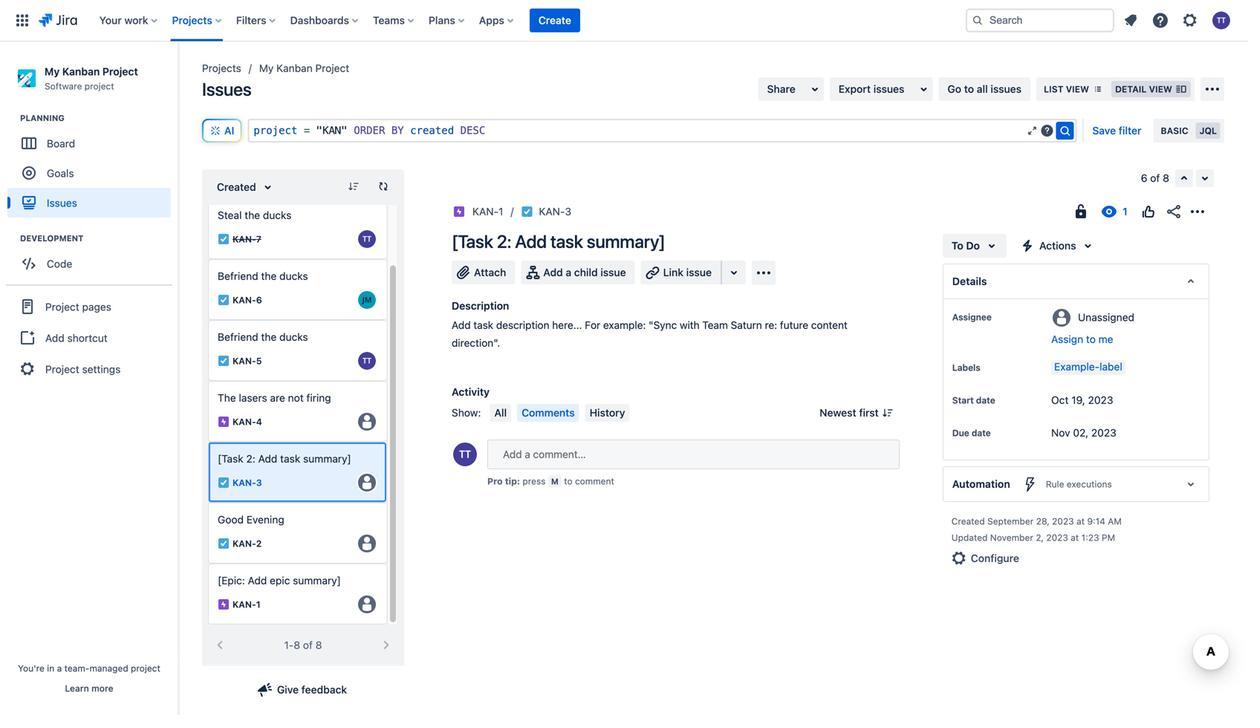 Task type: describe. For each thing, give the bounding box(es) containing it.
not
[[288, 392, 304, 404]]

ducks for 7
[[263, 209, 292, 221]]

give feedback
[[277, 684, 347, 696]]

view for detail view
[[1149, 84, 1172, 94]]

development heading
[[20, 233, 178, 245]]

2023 right the 19,
[[1088, 394, 1113, 406]]

sort descending image
[[348, 181, 360, 192]]

assign to me
[[1051, 333, 1113, 346]]

sidebar element
[[0, 42, 178, 716]]

epic element containing the lasers are not firing
[[208, 381, 387, 442]]

1 issue from the left
[[601, 266, 626, 279]]

a inside button
[[566, 266, 572, 279]]

to
[[952, 240, 964, 252]]

add a child issue
[[543, 266, 626, 279]]

view for list view
[[1066, 84, 1089, 94]]

newest
[[820, 407, 857, 419]]

show:
[[452, 407, 481, 419]]

tip:
[[505, 476, 520, 487]]

history button
[[585, 404, 630, 422]]

6 inside issues list box
[[256, 295, 262, 305]]

example:
[[603, 319, 646, 331]]

created september 28, 2023 at 9:14 am updated november 2, 2023 at 1:23 pm
[[952, 516, 1122, 543]]

my kanban project software project
[[45, 65, 138, 91]]

september
[[988, 516, 1034, 527]]

here...
[[552, 319, 582, 331]]

order by image
[[259, 178, 277, 196]]

due
[[952, 428, 969, 438]]

by
[[391, 124, 404, 137]]

project inside "link"
[[45, 363, 79, 375]]

created button
[[208, 175, 283, 199]]

actions image
[[1189, 203, 1207, 221]]

task image for steal the ducks
[[218, 233, 230, 245]]

comments
[[522, 407, 575, 419]]

you're in a team-managed project
[[18, 664, 160, 674]]

kan- down 'good evening'
[[233, 539, 256, 549]]

code link
[[7, 249, 171, 279]]

shortcut
[[67, 332, 108, 344]]

copy link to issue image
[[568, 205, 580, 217]]

ducks for 5
[[279, 331, 308, 343]]

0 horizontal spatial to
[[564, 476, 573, 487]]

2: inside task element
[[246, 453, 255, 465]]

more
[[91, 684, 113, 694]]

learn more
[[65, 684, 113, 694]]

kan- right epic image
[[233, 417, 256, 427]]

me
[[1099, 333, 1113, 346]]

kan-2
[[233, 539, 262, 549]]

pm
[[1102, 533, 1115, 543]]

task image left kan-3 link
[[521, 206, 533, 218]]

code group
[[7, 233, 178, 283]]

automation
[[952, 478, 1010, 490]]

primary element
[[9, 0, 954, 41]]

search image
[[972, 14, 984, 26]]

project = "kan" order by created desc
[[254, 124, 485, 137]]

example-label
[[1054, 361, 1123, 373]]

comments button
[[517, 404, 579, 422]]

0 horizontal spatial of
[[303, 639, 313, 652]]

development image
[[2, 230, 20, 248]]

[epic:
[[218, 575, 245, 587]]

go to all issues link
[[939, 77, 1031, 101]]

JQL query field
[[249, 120, 1026, 141]]

1 horizontal spatial issues
[[202, 79, 251, 100]]

planning
[[20, 113, 64, 123]]

board link
[[7, 129, 171, 158]]

3 inside task element
[[256, 478, 262, 488]]

Add a comment… field
[[487, 440, 900, 470]]

search image
[[1056, 122, 1074, 140]]

re:
[[765, 319, 777, 331]]

add inside the epic element
[[248, 575, 267, 587]]

task image for good evening
[[218, 538, 230, 550]]

filter
[[1119, 124, 1142, 137]]

1 vertical spatial epic image
[[218, 599, 230, 611]]

1 inside the epic element
[[256, 600, 261, 610]]

give feedback button
[[250, 678, 356, 702]]

sidebar navigation image
[[162, 59, 195, 89]]

epic
[[270, 575, 290, 587]]

future
[[780, 319, 809, 331]]

1 horizontal spatial [task 2: add task summary]
[[452, 231, 665, 252]]

0 horizontal spatial a
[[57, 664, 62, 674]]

2
[[256, 539, 262, 549]]

help image
[[1152, 12, 1170, 29]]

kan- left the copy link to issue icon
[[539, 205, 565, 218]]

project settings link
[[6, 353, 172, 386]]

give
[[277, 684, 299, 696]]

filters button
[[232, 9, 281, 32]]

0 vertical spatial [task
[[452, 231, 493, 252]]

created for created
[[217, 181, 256, 193]]

labels
[[952, 363, 981, 373]]

to for assign
[[1086, 333, 1096, 346]]

5
[[256, 356, 262, 366]]

kan-7
[[233, 234, 261, 244]]

apps button
[[475, 9, 519, 32]]

kan- up 'attach'
[[473, 205, 499, 218]]

desc
[[460, 124, 485, 137]]

kan- down done issue: kan-7 element
[[233, 295, 256, 305]]

befriend the ducks for kan-5
[[218, 331, 308, 343]]

kan- up the lasers
[[233, 356, 256, 366]]

2 horizontal spatial task
[[551, 231, 583, 252]]

start date
[[952, 395, 995, 406]]

1 horizontal spatial project
[[131, 664, 160, 674]]

[epic: add epic summary]
[[218, 575, 341, 587]]

pages
[[82, 301, 111, 313]]

Search field
[[966, 9, 1115, 32]]

date for oct 19, 2023
[[976, 395, 995, 406]]

list
[[1044, 84, 1064, 94]]

add inside add a child issue button
[[543, 266, 563, 279]]

save
[[1093, 124, 1116, 137]]

details
[[952, 275, 987, 288]]

start
[[952, 395, 974, 406]]

assign to me button
[[1051, 332, 1194, 347]]

my for my kanban project
[[259, 62, 274, 74]]

goals
[[47, 167, 74, 179]]

task image for befriend the ducks
[[218, 294, 230, 306]]

attach
[[474, 266, 506, 279]]

2 task element from the top
[[208, 259, 387, 320]]

done issue: kan-7 element
[[233, 233, 261, 246]]

work
[[124, 14, 148, 26]]

executions
[[1067, 479, 1112, 490]]

attach button
[[452, 261, 515, 285]]

1 vertical spatial summary]
[[303, 453, 351, 465]]

save filter button
[[1084, 119, 1151, 143]]

epic image
[[218, 416, 230, 428]]

add inside description add task description here... for example: "sync with team saturn re: future content direction".
[[452, 319, 471, 331]]

description add task description here... for example: "sync with team saturn re: future content direction".
[[452, 300, 850, 349]]

7
[[256, 234, 261, 244]]

to for go
[[964, 83, 974, 95]]

[task inside issues list box
[[218, 453, 243, 465]]

group containing project pages
[[6, 285, 172, 390]]

to do
[[952, 240, 980, 252]]

pro tip: press m to comment
[[487, 476, 614, 487]]

kan-1 inside issues list box
[[233, 600, 261, 610]]

kan-5
[[233, 356, 262, 366]]

configure
[[971, 552, 1019, 565]]

pro
[[487, 476, 503, 487]]

example-label link
[[1051, 360, 1126, 375]]

1 horizontal spatial 6
[[1141, 172, 1148, 184]]

0 vertical spatial 2:
[[497, 231, 511, 252]]

3 task element from the top
[[208, 320, 387, 381]]

ducks for 6
[[279, 270, 308, 282]]

export
[[839, 83, 871, 95]]

all
[[494, 407, 507, 419]]

plans
[[429, 14, 455, 26]]

notifications image
[[1122, 12, 1140, 29]]

details element
[[943, 264, 1210, 299]]

banner containing your work
[[0, 0, 1248, 42]]

dashboards button
[[286, 9, 364, 32]]

all button
[[490, 404, 511, 422]]

0 vertical spatial 3
[[565, 205, 571, 218]]

evening
[[247, 514, 284, 526]]

direction".
[[452, 337, 500, 349]]

1:23
[[1082, 533, 1099, 543]]

oct 19, 2023
[[1051, 394, 1113, 406]]

kan-3 inside issues list box
[[233, 478, 262, 488]]

do
[[966, 240, 980, 252]]

newest first button
[[811, 404, 900, 422]]

created
[[410, 124, 454, 137]]



Task type: locate. For each thing, give the bounding box(es) containing it.
ducks up not
[[279, 331, 308, 343]]

updated
[[952, 533, 988, 543]]

kan- up 'good evening'
[[233, 478, 256, 488]]

0 vertical spatial epic element
[[208, 381, 387, 442]]

"sync
[[649, 319, 677, 331]]

summary] up child
[[587, 231, 665, 252]]

2 view from the left
[[1149, 84, 1172, 94]]

issues link
[[7, 188, 171, 218]]

1 vertical spatial 6
[[256, 295, 262, 305]]

your work button
[[95, 9, 163, 32]]

project left = on the top
[[254, 124, 298, 137]]

task inside issues list box
[[280, 453, 300, 465]]

4 task element from the top
[[208, 442, 387, 503]]

task element up not
[[208, 320, 387, 381]]

rule
[[1046, 479, 1064, 490]]

1 vertical spatial the
[[261, 270, 277, 282]]

1 vertical spatial of
[[303, 639, 313, 652]]

banner
[[0, 0, 1248, 42]]

0 vertical spatial date
[[976, 395, 995, 406]]

activity
[[452, 386, 490, 398]]

your
[[99, 14, 122, 26]]

0 vertical spatial task image
[[218, 294, 230, 306]]

planning heading
[[20, 112, 178, 124]]

rule executions
[[1046, 479, 1112, 490]]

created up the steal
[[217, 181, 256, 193]]

[task 2: add task summary] down kan-3 link
[[452, 231, 665, 252]]

2 vertical spatial the
[[261, 331, 277, 343]]

0 vertical spatial a
[[566, 266, 572, 279]]

kan-3 up 'good evening'
[[233, 478, 262, 488]]

of right 1-
[[303, 639, 313, 652]]

3 up evening at the left
[[256, 478, 262, 488]]

the lasers are not firing
[[218, 392, 331, 404]]

02,
[[1073, 427, 1089, 439]]

go
[[948, 83, 962, 95]]

0 vertical spatial to
[[964, 83, 974, 95]]

0 vertical spatial 6
[[1141, 172, 1148, 184]]

to left me
[[1086, 333, 1096, 346]]

add
[[515, 231, 547, 252], [543, 266, 563, 279], [452, 319, 471, 331], [45, 332, 64, 344], [258, 453, 277, 465], [248, 575, 267, 587]]

2: down kan-1 link
[[497, 231, 511, 252]]

1 epic element from the top
[[208, 381, 387, 442]]

date right due
[[972, 428, 991, 438]]

1 horizontal spatial issue
[[686, 266, 712, 279]]

projects up sidebar navigation image
[[172, 14, 212, 26]]

1 horizontal spatial to
[[964, 83, 974, 95]]

1 vertical spatial task
[[474, 319, 493, 331]]

issues
[[202, 79, 251, 100], [47, 197, 77, 209]]

epic element
[[208, 381, 387, 442], [208, 564, 387, 625]]

kanban down dashboards
[[276, 62, 313, 74]]

6 up 5
[[256, 295, 262, 305]]

team-
[[64, 664, 90, 674]]

projects inside dropdown button
[[172, 14, 212, 26]]

0 horizontal spatial kan-1
[[233, 600, 261, 610]]

task element down 7
[[208, 259, 387, 320]]

1 vertical spatial projects
[[202, 62, 241, 74]]

steal
[[218, 209, 242, 221]]

detail view
[[1115, 84, 1172, 94]]

share button
[[758, 77, 824, 101]]

project right managed
[[131, 664, 160, 674]]

projects right sidebar navigation image
[[202, 62, 241, 74]]

task image
[[218, 294, 230, 306], [218, 477, 230, 489]]

issues right export
[[874, 83, 905, 95]]

8 up give feedback button
[[294, 639, 300, 652]]

add up direction".
[[452, 319, 471, 331]]

group
[[7, 112, 178, 222], [1175, 169, 1214, 187], [6, 285, 172, 390]]

0 vertical spatial issues
[[202, 79, 251, 100]]

project settings
[[45, 363, 121, 375]]

to right m at the bottom
[[564, 476, 573, 487]]

0 vertical spatial ducks
[[263, 209, 292, 221]]

to do button
[[943, 234, 1007, 258]]

0 horizontal spatial view
[[1066, 84, 1089, 94]]

task image for befriend the ducks
[[218, 355, 230, 367]]

task image left kan-2
[[218, 538, 230, 550]]

0 horizontal spatial project
[[85, 81, 114, 91]]

2 vertical spatial to
[[564, 476, 573, 487]]

kanban up software
[[62, 65, 100, 78]]

issues down projects link
[[202, 79, 251, 100]]

1 vertical spatial [task
[[218, 453, 243, 465]]

issues
[[874, 83, 905, 95], [991, 83, 1022, 95]]

1 vertical spatial kan-1
[[233, 600, 261, 610]]

0 horizontal spatial task
[[280, 453, 300, 465]]

1 befriend the ducks from the top
[[218, 270, 308, 282]]

0 vertical spatial at
[[1077, 516, 1085, 527]]

kan- down [epic:
[[233, 600, 256, 610]]

8 right 1-
[[316, 639, 322, 652]]

2 vertical spatial task
[[280, 453, 300, 465]]

task inside description add task description here... for example: "sync with team saturn re: future content direction".
[[474, 319, 493, 331]]

kan-1 down [epic:
[[233, 600, 261, 610]]

project down add shortcut
[[45, 363, 79, 375]]

task up direction".
[[474, 319, 493, 331]]

projects for projects dropdown button
[[172, 14, 212, 26]]

0 horizontal spatial [task
[[218, 453, 243, 465]]

the right the steal
[[245, 209, 260, 221]]

issues inside group
[[47, 197, 77, 209]]

1 vertical spatial at
[[1071, 533, 1079, 543]]

go to all issues
[[948, 83, 1022, 95]]

5 task element from the top
[[208, 503, 387, 564]]

2023 right the 02,
[[1091, 427, 1117, 439]]

actions button
[[1013, 234, 1103, 258]]

1 vertical spatial task image
[[218, 477, 230, 489]]

export issues
[[839, 83, 905, 95]]

3 up add a child issue button
[[565, 205, 571, 218]]

a right in
[[57, 664, 62, 674]]

link issue button
[[641, 261, 722, 285]]

task image up good
[[218, 477, 230, 489]]

menu bar containing all
[[487, 404, 633, 422]]

import and bulk change issues image
[[1204, 80, 1222, 98]]

for
[[585, 319, 601, 331]]

date right start
[[976, 395, 995, 406]]

befriend up kan-6
[[218, 270, 258, 282]]

press
[[523, 476, 546, 487]]

kanban for my kanban project
[[276, 62, 313, 74]]

task element
[[208, 198, 387, 259], [208, 259, 387, 320], [208, 320, 387, 381], [208, 442, 387, 503], [208, 503, 387, 564]]

2023 right 28,
[[1052, 516, 1074, 527]]

task down not
[[280, 453, 300, 465]]

1 horizontal spatial 1
[[499, 205, 503, 218]]

2 vertical spatial ducks
[[279, 331, 308, 343]]

add left child
[[543, 266, 563, 279]]

task element down order by icon
[[208, 198, 387, 259]]

no restrictions image
[[1072, 203, 1090, 221]]

0 vertical spatial 1
[[499, 205, 503, 218]]

task down the copy link to issue icon
[[551, 231, 583, 252]]

my inside my kanban project software project
[[45, 65, 60, 78]]

[task up attach button
[[452, 231, 493, 252]]

project up add shortcut
[[45, 301, 79, 313]]

view
[[1066, 84, 1089, 94], [1149, 84, 1172, 94]]

my kanban project
[[259, 62, 349, 74]]

automation element
[[943, 467, 1210, 502]]

2 epic element from the top
[[208, 564, 387, 625]]

1 horizontal spatial created
[[952, 516, 985, 527]]

1 issues from the left
[[874, 83, 905, 95]]

issue right link
[[686, 266, 712, 279]]

project down your work at the left top
[[102, 65, 138, 78]]

2 task image from the top
[[218, 477, 230, 489]]

1 left kan-3 link
[[499, 205, 503, 218]]

my up software
[[45, 65, 60, 78]]

issues inside go to all issues link
[[991, 83, 1022, 95]]

summary] down the firing
[[303, 453, 351, 465]]

add left the shortcut
[[45, 332, 64, 344]]

0 horizontal spatial my
[[45, 65, 60, 78]]

1 vertical spatial date
[[972, 428, 991, 438]]

1 down [epic: add epic summary]
[[256, 600, 261, 610]]

newest first
[[820, 407, 879, 419]]

0 horizontal spatial 1
[[256, 600, 261, 610]]

0 vertical spatial kan-1
[[473, 205, 503, 218]]

1 vertical spatial epic element
[[208, 564, 387, 625]]

2 issues from the left
[[991, 83, 1022, 95]]

lasers
[[239, 392, 267, 404]]

1 task element from the top
[[208, 198, 387, 259]]

1 horizontal spatial a
[[566, 266, 572, 279]]

ai
[[224, 124, 234, 137]]

at left 9:14 on the right bottom
[[1077, 516, 1085, 527]]

0 vertical spatial epic image
[[453, 206, 465, 218]]

goal image
[[22, 167, 36, 180]]

0 horizontal spatial issues
[[47, 197, 77, 209]]

add down kan-3 link
[[515, 231, 547, 252]]

summary] right 'epic'
[[293, 575, 341, 587]]

vote options: no one has voted for this issue yet. image
[[1140, 203, 1158, 221]]

2023 right 2, in the right bottom of the page
[[1046, 533, 1068, 543]]

issues down "goals"
[[47, 197, 77, 209]]

1 vertical spatial 1
[[256, 600, 261, 610]]

[task 2: add task summary] down 4
[[218, 453, 351, 465]]

task image
[[521, 206, 533, 218], [218, 233, 230, 245], [218, 355, 230, 367], [218, 538, 230, 550]]

project inside my kanban project software project
[[102, 65, 138, 78]]

export issues button
[[830, 77, 933, 101]]

1 vertical spatial a
[[57, 664, 62, 674]]

menu bar
[[487, 404, 633, 422]]

summary] inside the epic element
[[293, 575, 341, 587]]

of up vote options: no one has voted for this issue yet. icon
[[1150, 172, 1160, 184]]

issue right child
[[601, 266, 626, 279]]

1 view from the left
[[1066, 84, 1089, 94]]

task image left done issue: kan-7 element
[[218, 233, 230, 245]]

issues right all
[[991, 83, 1022, 95]]

description
[[496, 319, 549, 331]]

the for 6
[[261, 270, 277, 282]]

the up 5
[[261, 331, 277, 343]]

6 of 8
[[1141, 172, 1170, 184]]

1 horizontal spatial task
[[474, 319, 493, 331]]

project inside jql query field
[[254, 124, 298, 137]]

task element up 'epic'
[[208, 503, 387, 564]]

1 horizontal spatial 3
[[565, 205, 571, 218]]

1 horizontal spatial issues
[[991, 83, 1022, 95]]

8 down basic
[[1163, 172, 1170, 184]]

0 horizontal spatial 8
[[294, 639, 300, 652]]

add app image
[[755, 264, 773, 282]]

created for created september 28, 2023 at 9:14 am updated november 2, 2023 at 1:23 pm
[[952, 516, 985, 527]]

task element containing steal the ducks
[[208, 198, 387, 259]]

2 befriend the ducks from the top
[[218, 331, 308, 343]]

0 vertical spatial summary]
[[587, 231, 665, 252]]

at left 1:23
[[1071, 533, 1079, 543]]

1 vertical spatial kan-3
[[233, 478, 262, 488]]

syntax help image
[[1041, 125, 1053, 137]]

kan- down steal the ducks
[[233, 234, 256, 244]]

good evening
[[218, 514, 284, 526]]

assignee
[[952, 312, 992, 322]]

the up kan-6
[[261, 270, 277, 282]]

projects for projects link
[[202, 62, 241, 74]]

task element containing [task 2: add task summary]
[[208, 442, 387, 503]]

plans button
[[424, 9, 470, 32]]

0 horizontal spatial kanban
[[62, 65, 100, 78]]

add inside add shortcut button
[[45, 332, 64, 344]]

0 horizontal spatial created
[[217, 181, 256, 193]]

1 vertical spatial issues
[[47, 197, 77, 209]]

oct
[[1051, 394, 1069, 406]]

0 vertical spatial project
[[85, 81, 114, 91]]

appswitcher icon image
[[13, 12, 31, 29]]

apps
[[479, 14, 504, 26]]

jira image
[[39, 12, 77, 29], [39, 12, 77, 29]]

epic element containing [epic: add epic summary]
[[208, 564, 387, 625]]

2 befriend from the top
[[218, 331, 258, 343]]

1 horizontal spatial view
[[1149, 84, 1172, 94]]

created inside popup button
[[217, 181, 256, 193]]

project inside my kanban project software project
[[85, 81, 114, 91]]

task image left kan-6
[[218, 294, 230, 306]]

firing
[[306, 392, 331, 404]]

the for 7
[[245, 209, 260, 221]]

0 vertical spatial befriend
[[218, 270, 258, 282]]

add shortcut
[[45, 332, 108, 344]]

0 horizontal spatial [task 2: add task summary]
[[218, 453, 351, 465]]

0 vertical spatial [task 2: add task summary]
[[452, 231, 665, 252]]

9:14
[[1087, 516, 1106, 527]]

planning image
[[2, 109, 20, 127]]

the for 5
[[261, 331, 277, 343]]

view right detail
[[1149, 84, 1172, 94]]

befriend for kan-5
[[218, 331, 258, 343]]

kanban
[[276, 62, 313, 74], [62, 65, 100, 78]]

kan-6
[[233, 295, 262, 305]]

created inside created september 28, 2023 at 9:14 am updated november 2, 2023 at 1:23 pm
[[952, 516, 985, 527]]

order
[[354, 124, 385, 137]]

0 vertical spatial task
[[551, 231, 583, 252]]

0 vertical spatial projects
[[172, 14, 212, 26]]

0 horizontal spatial epic image
[[218, 599, 230, 611]]

share
[[767, 83, 796, 95]]

1 vertical spatial [task 2: add task summary]
[[218, 453, 351, 465]]

a left child
[[566, 266, 572, 279]]

my for my kanban project software project
[[45, 65, 60, 78]]

view right list
[[1066, 84, 1089, 94]]

m
[[551, 477, 559, 487]]

1 vertical spatial to
[[1086, 333, 1096, 346]]

1 horizontal spatial 2:
[[497, 231, 511, 252]]

befriend the ducks for kan-6
[[218, 270, 308, 282]]

6 up vote options: no one has voted for this issue yet. icon
[[1141, 172, 1148, 184]]

settings image
[[1181, 12, 1199, 29]]

ducks down steal the ducks
[[279, 270, 308, 282]]

1 vertical spatial project
[[254, 124, 298, 137]]

2 vertical spatial summary]
[[293, 575, 341, 587]]

befriend the ducks up kan-6
[[218, 270, 308, 282]]

add down 4
[[258, 453, 277, 465]]

link web pages and more image
[[725, 264, 743, 282]]

1 vertical spatial 3
[[256, 478, 262, 488]]

1 horizontal spatial [task
[[452, 231, 493, 252]]

0 vertical spatial of
[[1150, 172, 1160, 184]]

add a child issue button
[[521, 261, 635, 285]]

ducks down order by icon
[[263, 209, 292, 221]]

0 vertical spatial the
[[245, 209, 260, 221]]

befriend for kan-6
[[218, 270, 258, 282]]

1 befriend from the top
[[218, 270, 258, 282]]

1 horizontal spatial my
[[259, 62, 274, 74]]

my right projects link
[[259, 62, 274, 74]]

link
[[663, 266, 684, 279]]

task element up evening at the left
[[208, 442, 387, 503]]

to inside button
[[1086, 333, 1096, 346]]

history
[[590, 407, 625, 419]]

to left all
[[964, 83, 974, 95]]

projects button
[[168, 9, 227, 32]]

created up the updated
[[952, 516, 985, 527]]

detail
[[1115, 84, 1147, 94]]

refresh image
[[377, 181, 389, 192]]

software
[[45, 81, 82, 91]]

1 horizontal spatial of
[[1150, 172, 1160, 184]]

kan-3 up add a child issue button
[[539, 205, 571, 218]]

projects
[[172, 14, 212, 26], [202, 62, 241, 74]]

issues list box
[[208, 137, 387, 625]]

[task down epic image
[[218, 453, 243, 465]]

actions
[[1040, 240, 1076, 252]]

2: down "kan-4"
[[246, 453, 255, 465]]

2 vertical spatial project
[[131, 664, 160, 674]]

1 vertical spatial 2:
[[246, 453, 255, 465]]

the
[[218, 392, 236, 404]]

task element containing good evening
[[208, 503, 387, 564]]

2 horizontal spatial 8
[[1163, 172, 1170, 184]]

project down dashboards dropdown button
[[315, 62, 349, 74]]

[task 2: add task summary] inside issues list box
[[218, 453, 351, 465]]

0 horizontal spatial 2:
[[246, 453, 255, 465]]

link issue
[[663, 266, 712, 279]]

assign
[[1051, 333, 1083, 346]]

good
[[218, 514, 244, 526]]

0 vertical spatial created
[[217, 181, 256, 193]]

task image for [task 2: add task summary]
[[218, 477, 230, 489]]

0 vertical spatial befriend the ducks
[[218, 270, 308, 282]]

befriend up kan-5
[[218, 331, 258, 343]]

1 horizontal spatial kanban
[[276, 62, 313, 74]]

issues inside export issues dropdown button
[[874, 83, 905, 95]]

project up planning heading
[[85, 81, 114, 91]]

group containing board
[[7, 112, 178, 222]]

label
[[1100, 361, 1123, 373]]

task image left kan-5
[[218, 355, 230, 367]]

2 horizontal spatial project
[[254, 124, 298, 137]]

1 vertical spatial ducks
[[279, 270, 308, 282]]

editor image
[[1026, 125, 1038, 137]]

kanban for my kanban project software project
[[62, 65, 100, 78]]

0 horizontal spatial 6
[[256, 295, 262, 305]]

due date
[[952, 428, 991, 438]]

your profile and settings image
[[1213, 12, 1230, 29]]

epic image
[[453, 206, 465, 218], [218, 599, 230, 611]]

0 horizontal spatial issues
[[874, 83, 905, 95]]

date for nov 02, 2023
[[972, 428, 991, 438]]

0 vertical spatial kan-3
[[539, 205, 571, 218]]

2:
[[497, 231, 511, 252], [246, 453, 255, 465]]

28,
[[1036, 516, 1050, 527]]

1 horizontal spatial kan-1
[[473, 205, 503, 218]]

1 horizontal spatial epic image
[[453, 206, 465, 218]]

november
[[990, 533, 1034, 543]]

add left 'epic'
[[248, 575, 267, 587]]

befriend the ducks up 5
[[218, 331, 308, 343]]

6
[[1141, 172, 1148, 184], [256, 295, 262, 305]]

all
[[977, 83, 988, 95]]

project
[[85, 81, 114, 91], [254, 124, 298, 137], [131, 664, 160, 674]]

epic image down [epic:
[[218, 599, 230, 611]]

issue
[[601, 266, 626, 279], [686, 266, 712, 279]]

1 horizontal spatial kan-3
[[539, 205, 571, 218]]

description
[[452, 300, 509, 312]]

8
[[1163, 172, 1170, 184], [294, 639, 300, 652], [316, 639, 322, 652]]

1 task image from the top
[[218, 294, 230, 306]]

1 horizontal spatial 8
[[316, 639, 322, 652]]

1 vertical spatial created
[[952, 516, 985, 527]]

0 horizontal spatial kan-3
[[233, 478, 262, 488]]

kan-1 up 'attach'
[[473, 205, 503, 218]]

2 issue from the left
[[686, 266, 712, 279]]

kanban inside my kanban project software project
[[62, 65, 100, 78]]

epic image left kan-1 link
[[453, 206, 465, 218]]



Task type: vqa. For each thing, say whether or not it's contained in the screenshot.
Quick
no



